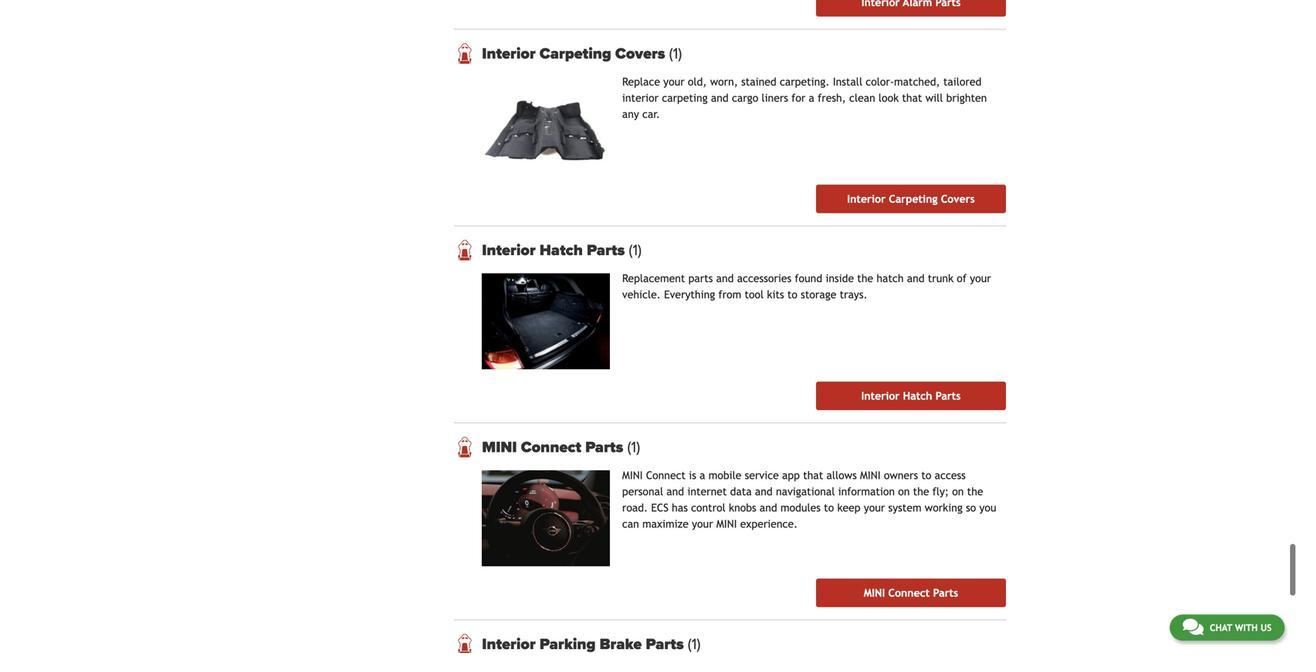 Task type: locate. For each thing, give the bounding box(es) containing it.
accessories
[[737, 273, 792, 285]]

1 vertical spatial carpeting
[[889, 193, 938, 206]]

ecs
[[651, 502, 669, 515]]

1 horizontal spatial interior hatch parts
[[861, 390, 961, 403]]

0 horizontal spatial a
[[700, 470, 705, 482]]

access
[[935, 470, 966, 482]]

interior carpeting covers link
[[482, 44, 1006, 63], [816, 185, 1006, 214]]

mini connect parts for mini connect parts link to the bottom
[[864, 588, 958, 600]]

0 vertical spatial a
[[809, 92, 814, 104]]

system
[[888, 502, 922, 515]]

trunk
[[928, 273, 954, 285]]

mini
[[482, 439, 517, 457], [622, 470, 643, 482], [860, 470, 881, 482], [716, 519, 737, 531], [864, 588, 885, 600]]

carpeting.
[[780, 75, 830, 88]]

inside
[[826, 273, 854, 285]]

hatch
[[877, 273, 904, 285]]

connect for mini connect parts link to the bottom
[[888, 588, 930, 600]]

hatch
[[540, 241, 583, 260], [903, 390, 932, 403]]

old,
[[688, 75, 707, 88]]

connect
[[521, 439, 581, 457], [646, 470, 686, 482], [888, 588, 930, 600]]

chat with us
[[1210, 623, 1272, 634]]

keep
[[837, 502, 861, 515]]

is
[[689, 470, 696, 482]]

1 horizontal spatial carpeting
[[889, 193, 938, 206]]

1 vertical spatial mini connect parts
[[864, 588, 958, 600]]

your up carpeting
[[663, 75, 685, 88]]

mini connect parts link
[[482, 439, 1006, 457], [816, 580, 1006, 608]]

control
[[691, 502, 726, 515]]

on
[[898, 486, 910, 499], [952, 486, 964, 499]]

1 vertical spatial hatch
[[903, 390, 932, 403]]

1 on from the left
[[898, 486, 910, 499]]

1 horizontal spatial interior carpeting covers
[[847, 193, 975, 206]]

so
[[966, 502, 976, 515]]

0 vertical spatial mini connect parts
[[482, 439, 627, 457]]

interior hatch parts link
[[482, 241, 1006, 260], [816, 382, 1006, 411]]

0 vertical spatial mini connect parts link
[[482, 439, 1006, 457]]

stained
[[741, 75, 777, 88]]

1 vertical spatial interior hatch parts
[[861, 390, 961, 403]]

allows
[[827, 470, 857, 482]]

1 horizontal spatial mini connect parts
[[864, 588, 958, 600]]

0 horizontal spatial the
[[857, 273, 873, 285]]

2 vertical spatial to
[[824, 502, 834, 515]]

will
[[926, 92, 943, 104]]

owners
[[884, 470, 918, 482]]

replace
[[622, 75, 660, 88]]

0 horizontal spatial that
[[803, 470, 823, 482]]

and
[[711, 92, 729, 104], [716, 273, 734, 285], [907, 273, 925, 285], [667, 486, 684, 499], [755, 486, 773, 499], [760, 502, 777, 515]]

parts
[[587, 241, 625, 260], [936, 390, 961, 403], [585, 439, 623, 457], [933, 588, 958, 600]]

data
[[730, 486, 752, 499]]

trays.
[[840, 289, 868, 301]]

and up has
[[667, 486, 684, 499]]

1 horizontal spatial hatch
[[903, 390, 932, 403]]

2 on from the left
[[952, 486, 964, 499]]

1 vertical spatial covers
[[941, 193, 975, 206]]

1 vertical spatial connect
[[646, 470, 686, 482]]

0 vertical spatial interior hatch parts
[[482, 241, 629, 260]]

that down the matched,
[[902, 92, 922, 104]]

that up "navigational"
[[803, 470, 823, 482]]

and down service
[[755, 486, 773, 499]]

2 vertical spatial connect
[[888, 588, 930, 600]]

from
[[718, 289, 741, 301]]

with
[[1235, 623, 1258, 634]]

the up trays.
[[857, 273, 873, 285]]

comments image
[[1183, 618, 1204, 637]]

0 vertical spatial that
[[902, 92, 922, 104]]

0 vertical spatial interior hatch parts link
[[482, 241, 1006, 260]]

mini connect parts
[[482, 439, 627, 457], [864, 588, 958, 600]]

1 horizontal spatial to
[[824, 502, 834, 515]]

1 vertical spatial a
[[700, 470, 705, 482]]

0 vertical spatial hatch
[[540, 241, 583, 260]]

the
[[857, 273, 873, 285], [913, 486, 929, 499], [967, 486, 983, 499]]

0 vertical spatial to
[[787, 289, 798, 301]]

1 horizontal spatial covers
[[941, 193, 975, 206]]

to right kits
[[787, 289, 798, 301]]

and inside replace your old, worn, stained carpeting. install color-matched, tailored interior carpeting and cargo liners for a fresh, clean look that will brighten any car.
[[711, 92, 729, 104]]

vehicle.
[[622, 289, 661, 301]]

chat with us link
[[1170, 615, 1285, 642]]

interior
[[482, 44, 536, 63], [847, 193, 886, 206], [482, 241, 536, 260], [861, 390, 900, 403]]

0 horizontal spatial covers
[[615, 44, 665, 63]]

carpeting
[[540, 44, 611, 63], [889, 193, 938, 206]]

parts
[[688, 273, 713, 285]]

the up so
[[967, 486, 983, 499]]

1 horizontal spatial a
[[809, 92, 814, 104]]

a right for
[[809, 92, 814, 104]]

1 horizontal spatial that
[[902, 92, 922, 104]]

the left fly;
[[913, 486, 929, 499]]

on up system
[[898, 486, 910, 499]]

service
[[745, 470, 779, 482]]

1 vertical spatial to
[[921, 470, 932, 482]]

2 horizontal spatial connect
[[888, 588, 930, 600]]

0 horizontal spatial hatch
[[540, 241, 583, 260]]

0 vertical spatial connect
[[521, 439, 581, 457]]

1 vertical spatial that
[[803, 470, 823, 482]]

storage
[[801, 289, 836, 301]]

your
[[663, 75, 685, 88], [970, 273, 991, 285], [864, 502, 885, 515], [692, 519, 713, 531]]

0 horizontal spatial on
[[898, 486, 910, 499]]

1 horizontal spatial connect
[[646, 470, 686, 482]]

interior carpeting covers
[[482, 44, 669, 63], [847, 193, 975, 206]]

on right fly;
[[952, 486, 964, 499]]

mini connect parts thumbnail image image
[[482, 471, 610, 567]]

maximize
[[642, 519, 689, 531]]

0 horizontal spatial mini connect parts
[[482, 439, 627, 457]]

app
[[782, 470, 800, 482]]

found
[[795, 273, 822, 285]]

color-
[[866, 75, 894, 88]]

to
[[787, 289, 798, 301], [921, 470, 932, 482], [824, 502, 834, 515]]

0 horizontal spatial interior carpeting covers
[[482, 44, 669, 63]]

everything
[[664, 289, 715, 301]]

that inside mini connect is a mobile service app that allows mini owners to access personal and internet data and navigational information on the fly; on the road. ecs has control knobs and modules to keep your system working so you can maximize your mini experience.
[[803, 470, 823, 482]]

0 horizontal spatial interior hatch parts
[[482, 241, 629, 260]]

interior carpeting covers thumbnail image image
[[482, 77, 610, 173]]

covers
[[615, 44, 665, 63], [941, 193, 975, 206]]

0 horizontal spatial to
[[787, 289, 798, 301]]

your right of
[[970, 273, 991, 285]]

that
[[902, 92, 922, 104], [803, 470, 823, 482]]

0 vertical spatial covers
[[615, 44, 665, 63]]

connect for topmost mini connect parts link
[[521, 439, 581, 457]]

and down worn,
[[711, 92, 729, 104]]

interior hatch parts
[[482, 241, 629, 260], [861, 390, 961, 403]]

2 horizontal spatial to
[[921, 470, 932, 482]]

0 horizontal spatial carpeting
[[540, 44, 611, 63]]

1 horizontal spatial on
[[952, 486, 964, 499]]

to left access
[[921, 470, 932, 482]]

covers for interior carpeting covers link to the bottom
[[941, 193, 975, 206]]

a right "is"
[[700, 470, 705, 482]]

to left keep
[[824, 502, 834, 515]]

interior hatch parts for top "interior hatch parts" link
[[482, 241, 629, 260]]

0 horizontal spatial connect
[[521, 439, 581, 457]]

a
[[809, 92, 814, 104], [700, 470, 705, 482]]



Task type: describe. For each thing, give the bounding box(es) containing it.
brighten
[[946, 92, 987, 104]]

carpeting
[[662, 92, 708, 104]]

mobile
[[709, 470, 742, 482]]

and up from
[[716, 273, 734, 285]]

car.
[[642, 108, 660, 120]]

a inside replace your old, worn, stained carpeting. install color-matched, tailored interior carpeting and cargo liners for a fresh, clean look that will brighten any car.
[[809, 92, 814, 104]]

look
[[879, 92, 899, 104]]

tool
[[745, 289, 764, 301]]

and left trunk
[[907, 273, 925, 285]]

has
[[672, 502, 688, 515]]

clean
[[849, 92, 875, 104]]

navigational
[[776, 486, 835, 499]]

liners
[[762, 92, 788, 104]]

of
[[957, 273, 967, 285]]

1 horizontal spatial the
[[913, 486, 929, 499]]

experience.
[[740, 519, 798, 531]]

modules
[[781, 502, 821, 515]]

the inside replacement parts and accessories found inside the hatch and trunk of your vehicle. everything from tool kits to storage trays.
[[857, 273, 873, 285]]

personal
[[622, 486, 663, 499]]

your down the control
[[692, 519, 713, 531]]

replace your old, worn, stained carpeting. install color-matched, tailored interior carpeting and cargo liners for a fresh, clean look that will brighten any car.
[[622, 75, 987, 120]]

covers for topmost interior carpeting covers link
[[615, 44, 665, 63]]

us
[[1261, 623, 1272, 634]]

tailored
[[943, 75, 982, 88]]

hatch for bottom "interior hatch parts" link
[[903, 390, 932, 403]]

mini connect parts for topmost mini connect parts link
[[482, 439, 627, 457]]

that inside replace your old, worn, stained carpeting. install color-matched, tailored interior carpeting and cargo liners for a fresh, clean look that will brighten any car.
[[902, 92, 922, 104]]

0 vertical spatial interior carpeting covers link
[[482, 44, 1006, 63]]

1 vertical spatial interior carpeting covers link
[[816, 185, 1006, 214]]

a inside mini connect is a mobile service app that allows mini owners to access personal and internet data and navigational information on the fly; on the road. ecs has control knobs and modules to keep your system working so you can maximize your mini experience.
[[700, 470, 705, 482]]

you
[[979, 502, 996, 515]]

1 vertical spatial mini connect parts link
[[816, 580, 1006, 608]]

fresh,
[[818, 92, 846, 104]]

1 vertical spatial interior hatch parts link
[[816, 382, 1006, 411]]

working
[[925, 502, 963, 515]]

chat
[[1210, 623, 1232, 634]]

hatch for top "interior hatch parts" link
[[540, 241, 583, 260]]

install
[[833, 75, 863, 88]]

connect inside mini connect is a mobile service app that allows mini owners to access personal and internet data and navigational information on the fly; on the road. ecs has control knobs and modules to keep your system working so you can maximize your mini experience.
[[646, 470, 686, 482]]

fly;
[[932, 486, 949, 499]]

interior
[[622, 92, 659, 104]]

0 vertical spatial carpeting
[[540, 44, 611, 63]]

replacement parts and accessories found inside the hatch and trunk of your vehicle. everything from tool kits to storage trays.
[[622, 273, 991, 301]]

replacement
[[622, 273, 685, 285]]

your inside replace your old, worn, stained carpeting. install color-matched, tailored interior carpeting and cargo liners for a fresh, clean look that will brighten any car.
[[663, 75, 685, 88]]

can
[[622, 519, 639, 531]]

worn,
[[710, 75, 738, 88]]

to inside replacement parts and accessories found inside the hatch and trunk of your vehicle. everything from tool kits to storage trays.
[[787, 289, 798, 301]]

1 vertical spatial interior carpeting covers
[[847, 193, 975, 206]]

interior hatch parts for bottom "interior hatch parts" link
[[861, 390, 961, 403]]

matched,
[[894, 75, 940, 88]]

your inside replacement parts and accessories found inside the hatch and trunk of your vehicle. everything from tool kits to storage trays.
[[970, 273, 991, 285]]

information
[[838, 486, 895, 499]]

and up experience.
[[760, 502, 777, 515]]

any
[[622, 108, 639, 120]]

knobs
[[729, 502, 756, 515]]

internet
[[687, 486, 727, 499]]

mini connect is a mobile service app that allows mini owners to access personal and internet data and navigational information on the fly; on the road. ecs has control knobs and modules to keep your system working so you can maximize your mini experience.
[[622, 470, 996, 531]]

interior hatch parts thumbnail image image
[[482, 274, 610, 370]]

2 horizontal spatial the
[[967, 486, 983, 499]]

road.
[[622, 502, 648, 515]]

your down information
[[864, 502, 885, 515]]

for
[[792, 92, 806, 104]]

kits
[[767, 289, 784, 301]]

cargo
[[732, 92, 758, 104]]

0 vertical spatial interior carpeting covers
[[482, 44, 669, 63]]



Task type: vqa. For each thing, say whether or not it's contained in the screenshot.
the left Price Match Policy
no



